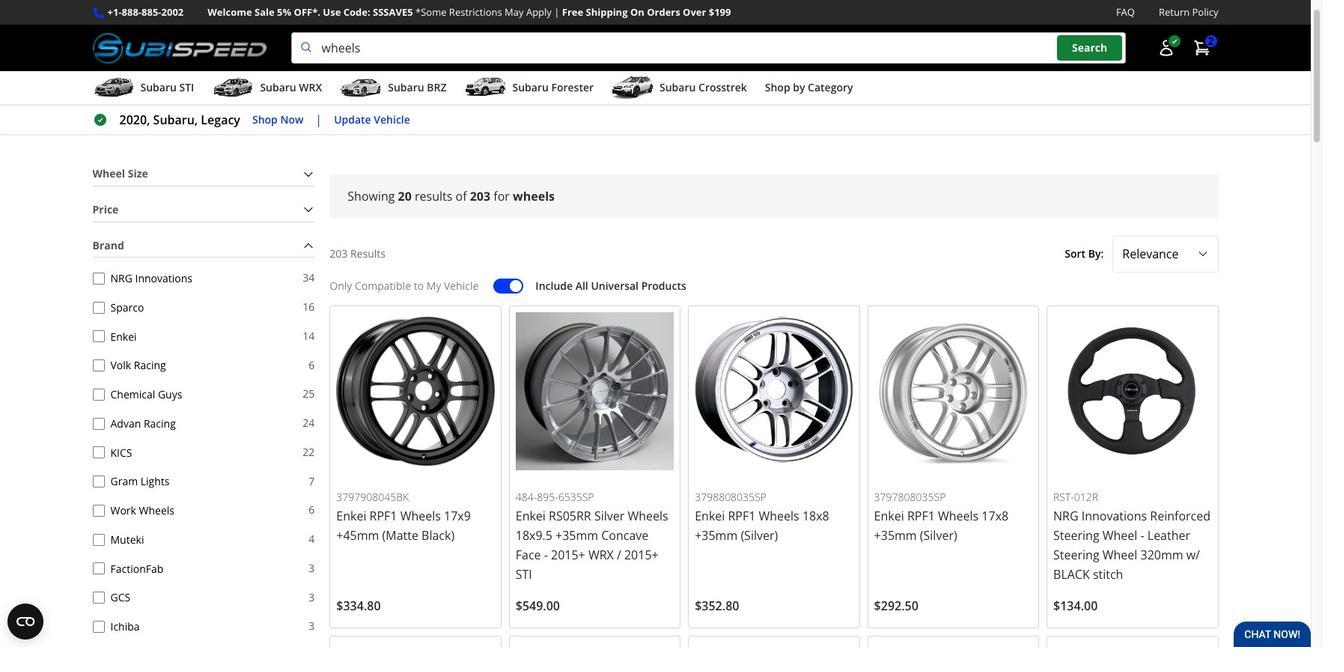 Task type: locate. For each thing, give the bounding box(es) containing it.
rs05rr
[[549, 508, 591, 524]]

racing down guys
[[144, 416, 176, 430]]

faq link
[[1117, 4, 1135, 20]]

nrg innovations
[[110, 271, 192, 285]]

(silver) down the 3797808035sp
[[920, 527, 958, 544]]

Volk Racing button
[[93, 360, 104, 371]]

vehicle down subaru brz dropdown button
[[374, 112, 410, 126]]

1 horizontal spatial -
[[1141, 527, 1145, 544]]

1 vertical spatial -
[[544, 547, 548, 563]]

sti down face at the bottom left of the page
[[516, 566, 532, 583]]

wheels inside the enkei rs05rr silver wheels 18x9.5 +35mm concave face - 2015+ wrx / 2015+ sti
[[628, 508, 669, 524]]

now
[[280, 112, 304, 126]]

subaru inside 'dropdown button'
[[660, 80, 696, 94]]

GCS button
[[93, 592, 104, 604]]

2 horizontal spatial +35mm
[[875, 527, 917, 544]]

3 rpf1 from the left
[[908, 508, 935, 524]]

wrx up the now
[[299, 80, 322, 94]]

0 horizontal spatial +35mm
[[556, 527, 599, 544]]

subaru left crosstrek
[[660, 80, 696, 94]]

+35mm for 3797808035sp
[[875, 527, 917, 544]]

shop left the now
[[252, 112, 278, 126]]

0 horizontal spatial nrg
[[110, 271, 132, 285]]

0 horizontal spatial vehicle
[[374, 112, 410, 126]]

+35mm inside the enkei rs05rr silver wheels 18x9.5 +35mm concave face - 2015+ wrx / 2015+ sti
[[556, 527, 599, 544]]

0 vertical spatial 6
[[309, 358, 315, 372]]

subaru for subaru crosstrek
[[660, 80, 696, 94]]

innovations down 012r
[[1082, 508, 1148, 524]]

203
[[470, 188, 491, 205], [330, 246, 348, 261]]

1 horizontal spatial sti
[[516, 566, 532, 583]]

0 vertical spatial /
[[116, 115, 121, 131]]

shop now
[[252, 112, 304, 126]]

apply
[[526, 5, 552, 19]]

shop by category button
[[765, 74, 853, 104]]

2015+ down concave at bottom left
[[625, 547, 659, 563]]

ichiba
[[110, 619, 140, 634]]

1 horizontal spatial shop
[[765, 80, 791, 94]]

0 vertical spatial sti
[[179, 80, 194, 94]]

0 horizontal spatial -
[[544, 547, 548, 563]]

wheels left 17x8
[[938, 508, 979, 524]]

1 vertical spatial shop
[[252, 112, 278, 126]]

enkei right enkei button
[[110, 329, 137, 343]]

over
[[683, 5, 707, 19]]

wheels inside 3797908045bk enkei rpf1 wheels 17x9 +45mm (matte black)
[[400, 508, 441, 524]]

0 vertical spatial innovations
[[135, 271, 192, 285]]

1 vertical spatial vehicle
[[444, 278, 479, 293]]

2 +35mm from the left
[[695, 527, 738, 544]]

sort
[[1065, 246, 1086, 261]]

+35mm down the 3797808035sp
[[875, 527, 917, 544]]

1 vertical spatial 6
[[309, 503, 315, 517]]

NRG Innovations button
[[93, 272, 104, 284]]

wheels up concave at bottom left
[[628, 508, 669, 524]]

|
[[554, 5, 560, 19], [316, 112, 322, 128]]

2 horizontal spatial rpf1
[[908, 508, 935, 524]]

- left the leather
[[1141, 527, 1145, 544]]

+35mm down the '3798808035sp' on the bottom of page
[[695, 527, 738, 544]]

1 (silver) from the left
[[741, 527, 778, 544]]

code:
[[344, 5, 371, 19]]

wrx down concave at bottom left
[[589, 547, 614, 563]]

1 horizontal spatial wrx
[[589, 547, 614, 563]]

wheels up black)
[[400, 508, 441, 524]]

subaru up shop now
[[260, 80, 296, 94]]

5 subaru from the left
[[660, 80, 696, 94]]

return
[[1159, 5, 1190, 19]]

| right the now
[[316, 112, 322, 128]]

Work Wheels button
[[93, 505, 104, 517]]

0 horizontal spatial wrx
[[299, 80, 322, 94]]

1 vertical spatial /
[[617, 547, 622, 563]]

-
[[1141, 527, 1145, 544], [544, 547, 548, 563]]

update vehicle button
[[334, 111, 410, 128]]

sti up the 2020, subaru, legacy
[[179, 80, 194, 94]]

0 horizontal spatial /
[[116, 115, 121, 131]]

rpf1
[[370, 508, 397, 524], [728, 508, 756, 524], [908, 508, 935, 524]]

volk racing
[[110, 358, 166, 372]]

include
[[536, 278, 573, 293]]

2 3 from the top
[[309, 590, 315, 604]]

enkei inside 3797908045bk enkei rpf1 wheels 17x9 +45mm (matte black)
[[337, 508, 367, 524]]

sti inside dropdown button
[[179, 80, 194, 94]]

1 horizontal spatial search
[[1073, 41, 1108, 55]]

rpf1 down the 3797808035sp
[[908, 508, 935, 524]]

6 up "25"
[[309, 358, 315, 372]]

0 vertical spatial nrg
[[110, 271, 132, 285]]

rpf1 down the '3798808035sp' on the bottom of page
[[728, 508, 756, 524]]

3 for factionfab
[[309, 561, 315, 575]]

3 subaru from the left
[[388, 80, 424, 94]]

work
[[110, 503, 136, 518]]

3797808035sp
[[875, 490, 946, 504]]

rpf1 for enkei rpf1 wheels 17x9 +45mm (matte black)
[[370, 508, 397, 524]]

include all universal products
[[536, 278, 687, 293]]

+35mm inside "3797808035sp enkei rpf1 wheels 17x8 +35mm (silver)"
[[875, 527, 917, 544]]

6 for volk racing
[[309, 358, 315, 372]]

sale
[[255, 5, 275, 19]]

kics
[[110, 445, 132, 460]]

(silver) for 18x8
[[741, 527, 778, 544]]

wrx inside the enkei rs05rr silver wheels 18x9.5 +35mm concave face - 2015+ wrx / 2015+ sti
[[589, 547, 614, 563]]

enkei inside 3798808035sp enkei rpf1 wheels 18x8 +35mm (silver)
[[695, 508, 725, 524]]

wheels for enkei
[[628, 508, 669, 524]]

rpf1 inside 3798808035sp enkei rpf1 wheels 18x8 +35mm (silver)
[[728, 508, 756, 524]]

(silver) inside "3797808035sp enkei rpf1 wheels 17x8 +35mm (silver)"
[[920, 527, 958, 544]]

2 subaru from the left
[[260, 80, 296, 94]]

3
[[309, 561, 315, 575], [309, 590, 315, 604], [309, 619, 315, 633]]

rst-
[[1054, 490, 1075, 504]]

nrg right 'nrg innovations' button
[[110, 271, 132, 285]]

innovations inside rst-012r nrg innovations reinforced steering wheel - leather steering wheel 320mm w/ black stitch
[[1082, 508, 1148, 524]]

subaru forester
[[513, 80, 594, 94]]

racing
[[134, 358, 166, 372], [144, 416, 176, 430]]

3798808035sp
[[695, 490, 767, 504]]

888-
[[122, 5, 142, 19]]

1 3 from the top
[[309, 561, 315, 575]]

0 vertical spatial steering
[[1054, 527, 1100, 544]]

3 +35mm from the left
[[875, 527, 917, 544]]

1 vertical spatial nrg
[[1054, 508, 1079, 524]]

compatible
[[355, 278, 411, 293]]

6 up 4
[[309, 503, 315, 517]]

0 vertical spatial results
[[166, 116, 199, 129]]

wheels
[[139, 503, 175, 518], [400, 508, 441, 524], [628, 508, 669, 524], [759, 508, 800, 524], [938, 508, 979, 524]]

subaru forester button
[[465, 74, 594, 104]]

2015+ down rs05rr
[[551, 547, 586, 563]]

wheels left 18x8
[[759, 508, 800, 524]]

subaru sti button
[[93, 74, 194, 104]]

subaru left "brz"
[[388, 80, 424, 94]]

0 vertical spatial vehicle
[[374, 112, 410, 126]]

shop by category
[[765, 80, 853, 94]]

1 horizontal spatial |
[[554, 5, 560, 19]]

enkei up +45mm
[[337, 508, 367, 524]]

a subaru sti thumbnail image image
[[93, 76, 134, 99]]

search input field
[[291, 32, 1126, 64]]

on
[[631, 5, 645, 19]]

silver
[[595, 508, 625, 524]]

enkei inside "3797808035sp enkei rpf1 wheels 17x8 +35mm (silver)"
[[875, 508, 905, 524]]

enkei down the '3798808035sp' on the bottom of page
[[695, 508, 725, 524]]

a subaru wrx thumbnail image image
[[212, 76, 254, 99]]

enkei inside the enkei rs05rr silver wheels 18x9.5 +35mm concave face - 2015+ wrx / 2015+ sti
[[516, 508, 546, 524]]

/
[[116, 115, 121, 131], [617, 547, 622, 563]]

0 horizontal spatial innovations
[[135, 271, 192, 285]]

1 horizontal spatial rpf1
[[728, 508, 756, 524]]

results left legacy
[[166, 116, 199, 129]]

(silver) inside 3798808035sp enkei rpf1 wheels 18x8 +35mm (silver)
[[741, 527, 778, 544]]

1 vertical spatial |
[[316, 112, 322, 128]]

+35mm
[[556, 527, 599, 544], [695, 527, 738, 544], [875, 527, 917, 544]]

enkei down the 3797808035sp
[[875, 508, 905, 524]]

steering
[[1054, 527, 1100, 544], [1054, 547, 1100, 563]]

2 (silver) from the left
[[920, 527, 958, 544]]

0 horizontal spatial 203
[[330, 246, 348, 261]]

wheel size
[[93, 166, 148, 181]]

0 vertical spatial |
[[554, 5, 560, 19]]

black
[[1054, 566, 1090, 583]]

1 vertical spatial results
[[350, 246, 386, 261]]

$549.00
[[516, 598, 560, 614]]

0 vertical spatial 203
[[470, 188, 491, 205]]

1 steering from the top
[[1054, 527, 1100, 544]]

203 up only
[[330, 246, 348, 261]]

shop for shop by category
[[765, 80, 791, 94]]

2020, subaru, legacy
[[119, 112, 240, 128]]

0 horizontal spatial rpf1
[[370, 508, 397, 524]]

1 horizontal spatial results
[[350, 246, 386, 261]]

3 3 from the top
[[309, 619, 315, 633]]

wrx
[[299, 80, 322, 94], [589, 547, 614, 563]]

gram
[[110, 474, 138, 489]]

(silver) down the '3798808035sp' on the bottom of page
[[741, 527, 778, 544]]

results up compatible
[[350, 246, 386, 261]]

innovations up sparco
[[135, 271, 192, 285]]

wheels inside 3798808035sp enkei rpf1 wheels 18x8 +35mm (silver)
[[759, 508, 800, 524]]

+35mm inside 3798808035sp enkei rpf1 wheels 18x8 +35mm (silver)
[[695, 527, 738, 544]]

stitch
[[1093, 566, 1124, 583]]

1 horizontal spatial innovations
[[1082, 508, 1148, 524]]

| left free
[[554, 5, 560, 19]]

1 vertical spatial sti
[[516, 566, 532, 583]]

203 results
[[330, 246, 386, 261]]

0 vertical spatial shop
[[765, 80, 791, 94]]

0 vertical spatial wheel
[[93, 166, 125, 181]]

1 vertical spatial search
[[133, 116, 164, 129]]

innovations
[[135, 271, 192, 285], [1082, 508, 1148, 524]]

subaru for subaru brz
[[388, 80, 424, 94]]

subaru for subaru sti
[[140, 80, 177, 94]]

1 +35mm from the left
[[556, 527, 599, 544]]

results
[[415, 188, 453, 205]]

1 horizontal spatial (silver)
[[920, 527, 958, 544]]

reinforced
[[1151, 508, 1211, 524]]

0 horizontal spatial sti
[[179, 80, 194, 94]]

2 6 from the top
[[309, 503, 315, 517]]

enkei for enkei rpf1 wheels 18x8 +35mm (silver)
[[695, 508, 725, 524]]

1 vertical spatial racing
[[144, 416, 176, 430]]

1 horizontal spatial nrg
[[1054, 508, 1079, 524]]

20
[[398, 188, 412, 205]]

0 horizontal spatial results
[[166, 116, 199, 129]]

3798808035sp enkei rpf1 wheels 18x8 +35mm (silver)
[[695, 490, 830, 544]]

1 horizontal spatial 203
[[470, 188, 491, 205]]

enkei for enkei rpf1 wheels 17x9 +45mm (matte black)
[[337, 508, 367, 524]]

racing right volk
[[134, 358, 166, 372]]

0 vertical spatial 3
[[309, 561, 315, 575]]

1 rpf1 from the left
[[370, 508, 397, 524]]

products
[[642, 278, 687, 293]]

1 vertical spatial innovations
[[1082, 508, 1148, 524]]

3797908045bk
[[337, 490, 409, 504]]

0 horizontal spatial shop
[[252, 112, 278, 126]]

button image
[[1158, 39, 1176, 57]]

1 6 from the top
[[309, 358, 315, 372]]

rpf1 for enkei rpf1 wheels 17x8 +35mm (silver)
[[908, 508, 935, 524]]

enkei down 484-
[[516, 508, 546, 524]]

off*.
[[294, 5, 321, 19]]

0 horizontal spatial |
[[316, 112, 322, 128]]

rpf1 inside "3797808035sp enkei rpf1 wheels 17x8 +35mm (silver)"
[[908, 508, 935, 524]]

lights
[[141, 474, 170, 489]]

1 vertical spatial steering
[[1054, 547, 1100, 563]]

0 vertical spatial search
[[1073, 41, 1108, 55]]

/ down concave at bottom left
[[617, 547, 622, 563]]

2
[[1208, 34, 1214, 48]]

0 vertical spatial wrx
[[299, 80, 322, 94]]

3 for ichiba
[[309, 619, 315, 633]]

universal
[[591, 278, 639, 293]]

0 vertical spatial -
[[1141, 527, 1145, 544]]

2 rpf1 from the left
[[728, 508, 756, 524]]

0 horizontal spatial 2015+
[[551, 547, 586, 563]]

$292.50
[[875, 598, 919, 614]]

shop inside dropdown button
[[765, 80, 791, 94]]

wheels inside "3797808035sp enkei rpf1 wheels 17x8 +35mm (silver)"
[[938, 508, 979, 524]]

1 horizontal spatial +35mm
[[695, 527, 738, 544]]

0 horizontal spatial search
[[133, 116, 164, 129]]

203 right of at the top
[[470, 188, 491, 205]]

1 subaru from the left
[[140, 80, 177, 94]]

- right face at the bottom left of the page
[[544, 547, 548, 563]]

nrg down rst-
[[1054, 508, 1079, 524]]

search inside button
[[1073, 41, 1108, 55]]

6
[[309, 358, 315, 372], [309, 503, 315, 517]]

(silver)
[[741, 527, 778, 544], [920, 527, 958, 544]]

+1-888-885-2002 link
[[107, 4, 184, 20]]

(silver) for 17x8
[[920, 527, 958, 544]]

0 vertical spatial racing
[[134, 358, 166, 372]]

subaru left forester
[[513, 80, 549, 94]]

subaru for subaru forester
[[513, 80, 549, 94]]

/ right home icon
[[116, 115, 121, 131]]

subaru,
[[153, 112, 198, 128]]

1 horizontal spatial /
[[617, 547, 622, 563]]

012r
[[1075, 490, 1099, 504]]

1 horizontal spatial 2015+
[[625, 547, 659, 563]]

subaru brz button
[[340, 74, 447, 104]]

subaru up search results
[[140, 80, 177, 94]]

subaru crosstrek button
[[612, 74, 747, 104]]

14
[[303, 329, 315, 343]]

+35mm down rs05rr
[[556, 527, 599, 544]]

rpf1 down 3797908045bk
[[370, 508, 397, 524]]

3797908045bk enkei rpf1 wheels 17x9 +45mm (matte black)
[[337, 490, 471, 544]]

1 vertical spatial wrx
[[589, 547, 614, 563]]

shop left by
[[765, 80, 791, 94]]

4 subaru from the left
[[513, 80, 549, 94]]

rpf1 inside 3797908045bk enkei rpf1 wheels 17x9 +45mm (matte black)
[[370, 508, 397, 524]]

0 horizontal spatial (silver)
[[741, 527, 778, 544]]

6535sp
[[559, 490, 594, 504]]

2 vertical spatial 3
[[309, 619, 315, 633]]

1 vertical spatial 3
[[309, 590, 315, 604]]

vehicle right my
[[444, 278, 479, 293]]



Task type: vqa. For each thing, say whether or not it's contained in the screenshot.


Task type: describe. For each thing, give the bounding box(es) containing it.
racing for volk racing
[[134, 358, 166, 372]]

Enkei button
[[93, 330, 104, 342]]

KICS button
[[93, 447, 104, 459]]

update
[[334, 112, 371, 126]]

faq
[[1117, 5, 1135, 19]]

rst-012r nrg innovations reinforced steering wheel - leather steering wheel 320mm w/ black stitch
[[1054, 490, 1211, 583]]

$334.80
[[337, 598, 381, 614]]

crosstrek
[[699, 80, 747, 94]]

shipping
[[586, 5, 628, 19]]

Muteki button
[[93, 534, 104, 546]]

18x9.5
[[516, 527, 553, 544]]

1 2015+ from the left
[[551, 547, 586, 563]]

price button
[[93, 198, 315, 221]]

17x9
[[444, 508, 471, 524]]

orders
[[647, 5, 681, 19]]

2020,
[[119, 112, 150, 128]]

search for search results
[[133, 116, 164, 129]]

enkei rs05rr silver wheels 18x9.5 +35mm concave face - 2015+ wrx / 2015+ sti
[[516, 508, 669, 583]]

face
[[516, 547, 541, 563]]

category
[[808, 80, 853, 94]]

advan racing
[[110, 416, 176, 430]]

subaru crosstrek
[[660, 80, 747, 94]]

free
[[562, 5, 584, 19]]

24
[[303, 416, 315, 430]]

3797808035sp enkei rpf1 wheels 17x8 +35mm (silver)
[[875, 490, 1009, 544]]

shop now link
[[252, 111, 304, 128]]

FactionFab button
[[93, 563, 104, 575]]

Advan Racing button
[[93, 418, 104, 430]]

vehicle inside update vehicle button
[[374, 112, 410, 126]]

welcome sale 5% off*. use code: sssave5
[[208, 5, 413, 19]]

subaru brz
[[388, 80, 447, 94]]

home image
[[93, 117, 104, 129]]

gram lights
[[110, 474, 170, 489]]

nrg inside rst-012r nrg innovations reinforced steering wheel - leather steering wheel 320mm w/ black stitch
[[1054, 508, 1079, 524]]

*some
[[416, 5, 447, 19]]

22
[[303, 445, 315, 459]]

wheels for 3797808035sp
[[938, 508, 979, 524]]

/ inside the enkei rs05rr silver wheels 18x9.5 +35mm concave face - 2015+ wrx / 2015+ sti
[[617, 547, 622, 563]]

4
[[309, 532, 315, 546]]

showing
[[348, 188, 395, 205]]

advan
[[110, 416, 141, 430]]

legacy
[[201, 112, 240, 128]]

restrictions
[[449, 5, 502, 19]]

update vehicle
[[334, 112, 410, 126]]

Ichiba button
[[93, 621, 104, 633]]

2 button
[[1186, 33, 1219, 63]]

nrg innovations reinforced steering wheel - leather steering wheel 320mm w/ black stitch image
[[1054, 312, 1212, 470]]

subaru sti
[[140, 80, 194, 94]]

wheels down lights
[[139, 503, 175, 518]]

enkei rpf1 wheels 18x8 +35mm (silver) image
[[695, 312, 854, 470]]

Gram Lights button
[[93, 476, 104, 488]]

885-
[[142, 5, 161, 19]]

wheels
[[513, 188, 555, 205]]

use
[[323, 5, 341, 19]]

wheels for 3797908045bk
[[400, 508, 441, 524]]

price
[[93, 202, 119, 216]]

all
[[576, 278, 589, 293]]

volk
[[110, 358, 131, 372]]

sparco
[[110, 300, 144, 314]]

chemical guys
[[110, 387, 182, 401]]

search button
[[1058, 35, 1123, 61]]

black)
[[422, 527, 455, 544]]

*some restrictions may apply | free shipping on orders over $199
[[416, 5, 731, 19]]

$352.80
[[695, 598, 740, 614]]

by
[[793, 80, 806, 94]]

Chemical Guys button
[[93, 389, 104, 401]]

- inside the enkei rs05rr silver wheels 18x9.5 +35mm concave face - 2015+ wrx / 2015+ sti
[[544, 547, 548, 563]]

return policy
[[1159, 5, 1219, 19]]

shop for shop now
[[252, 112, 278, 126]]

Sparco button
[[93, 301, 104, 313]]

racing for advan racing
[[144, 416, 176, 430]]

forester
[[552, 80, 594, 94]]

enkei for enkei rpf1 wheels 17x8 +35mm (silver)
[[875, 508, 905, 524]]

subaru for subaru wrx
[[260, 80, 296, 94]]

a subaru forester thumbnail image image
[[465, 76, 507, 99]]

1 vertical spatial wheel
[[1103, 527, 1138, 544]]

+35mm for enkei
[[556, 527, 599, 544]]

brz
[[427, 80, 447, 94]]

enkei rpf1 wheels 17x9 +45mm (matte black) image
[[337, 312, 495, 470]]

3 for gcs
[[309, 590, 315, 604]]

for
[[494, 188, 510, 205]]

rpf1 for enkei rpf1 wheels 18x8 +35mm (silver)
[[728, 508, 756, 524]]

search results
[[133, 116, 199, 129]]

wheel inside dropdown button
[[93, 166, 125, 181]]

wheels for 3798808035sp
[[759, 508, 800, 524]]

w/
[[1187, 547, 1201, 563]]

2 steering from the top
[[1054, 547, 1100, 563]]

concave
[[602, 527, 649, 544]]

+45mm
[[337, 527, 379, 544]]

484-
[[516, 490, 537, 504]]

2 vertical spatial wheel
[[1103, 547, 1138, 563]]

results for search results
[[166, 116, 199, 129]]

open widget image
[[7, 604, 43, 640]]

1 vertical spatial 203
[[330, 246, 348, 261]]

895-
[[537, 490, 559, 504]]

+35mm for 3798808035sp
[[695, 527, 738, 544]]

select... image
[[1197, 248, 1209, 260]]

enkei rpf1 wheels 17x8 +35mm (silver) image
[[875, 312, 1033, 470]]

to
[[414, 278, 424, 293]]

2002
[[161, 5, 184, 19]]

by:
[[1089, 246, 1104, 261]]

5%
[[277, 5, 292, 19]]

enkei rs05rr silver wheels 18x9.5 +35mm concave face - 2015+ wrx / 2015+ sti image
[[516, 312, 674, 470]]

my
[[427, 278, 441, 293]]

1 horizontal spatial vehicle
[[444, 278, 479, 293]]

of
[[456, 188, 467, 205]]

6 for work wheels
[[309, 503, 315, 517]]

320mm
[[1141, 547, 1184, 563]]

policy
[[1193, 5, 1219, 19]]

gcs
[[110, 590, 130, 605]]

search for search
[[1073, 41, 1108, 55]]

welcome
[[208, 5, 252, 19]]

brand
[[93, 238, 124, 252]]

may
[[505, 5, 524, 19]]

Select... button
[[1113, 236, 1219, 272]]

sti inside the enkei rs05rr silver wheels 18x9.5 +35mm concave face - 2015+ wrx / 2015+ sti
[[516, 566, 532, 583]]

wrx inside dropdown button
[[299, 80, 322, 94]]

a subaru brz thumbnail image image
[[340, 76, 382, 99]]

18x8
[[803, 508, 830, 524]]

a subaru crosstrek thumbnail image image
[[612, 76, 654, 99]]

results for 203 results
[[350, 246, 386, 261]]

$199
[[709, 5, 731, 19]]

2 2015+ from the left
[[625, 547, 659, 563]]

brand button
[[93, 234, 315, 257]]

subispeed logo image
[[93, 32, 267, 64]]

- inside rst-012r nrg innovations reinforced steering wheel - leather steering wheel 320mm w/ black stitch
[[1141, 527, 1145, 544]]

muteki
[[110, 532, 144, 547]]



